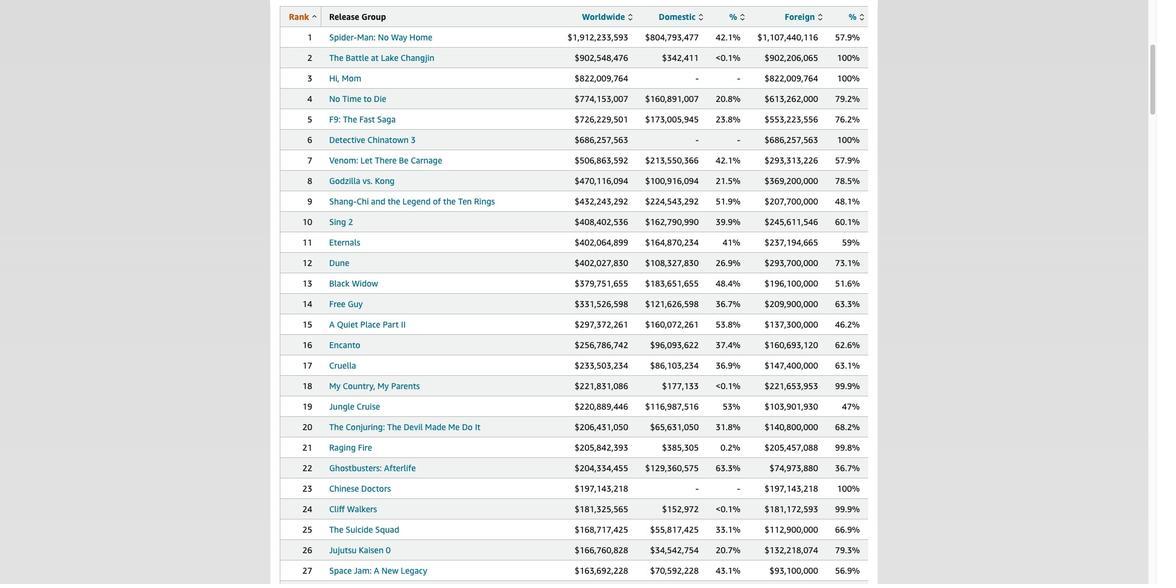 Task type: locate. For each thing, give the bounding box(es) containing it.
- down $342,411
[[696, 73, 699, 83]]

ghostbusters: afterlife link
[[329, 463, 416, 473]]

56.9%
[[836, 565, 860, 576]]

0 vertical spatial 57.9%
[[836, 32, 860, 42]]

1 horizontal spatial 36.7%
[[836, 463, 860, 473]]

100% for $686,257,563
[[838, 135, 860, 145]]

$822,009,764 down $902,206,065
[[765, 73, 819, 83]]

$686,257,563 down $726,229,501
[[575, 135, 629, 145]]

no
[[378, 32, 389, 42], [329, 94, 340, 104]]

0 vertical spatial 42.1%
[[716, 32, 741, 42]]

0 vertical spatial a
[[329, 319, 335, 329]]

new
[[382, 565, 399, 576]]

% right domestic link
[[730, 11, 738, 22]]

carnage
[[411, 155, 442, 165]]

42.1% up the 21.5%
[[716, 155, 741, 165]]

$196,100,000
[[765, 278, 819, 288]]

$726,229,501
[[575, 114, 629, 124]]

1 vertical spatial 99.9%
[[836, 504, 860, 514]]

raging fire
[[329, 442, 372, 452]]

2 57.9% from the top
[[836, 155, 860, 165]]

$112,900,000
[[765, 524, 819, 535]]

0 horizontal spatial % link
[[730, 11, 745, 22]]

the down jungle on the left bottom of the page
[[329, 422, 344, 432]]

$163,692,228
[[575, 565, 629, 576]]

53%
[[723, 401, 741, 411]]

<0.1% down 36.9%
[[716, 381, 741, 391]]

the
[[388, 196, 401, 206], [443, 196, 456, 206]]

- up $152,972
[[696, 483, 699, 494]]

2 % link from the left
[[849, 11, 865, 22]]

63.3%
[[836, 299, 860, 309], [716, 463, 741, 473]]

1 vertical spatial 63.3%
[[716, 463, 741, 473]]

saga
[[377, 114, 396, 124]]

shang-chi and the legend of the ten rings link
[[329, 196, 495, 206]]

$385,305
[[663, 442, 699, 452]]

1 42.1% from the top
[[716, 32, 741, 42]]

% link right domestic link
[[730, 11, 745, 22]]

2 right sing on the top left
[[348, 217, 353, 227]]

<0.1% for $342,411
[[716, 52, 741, 63]]

47%
[[842, 401, 860, 411]]

legacy
[[401, 565, 427, 576]]

2 vertical spatial <0.1%
[[716, 504, 741, 514]]

no left way at top left
[[378, 32, 389, 42]]

free
[[329, 299, 346, 309]]

0 horizontal spatial %
[[730, 11, 738, 22]]

0 horizontal spatial no
[[329, 94, 340, 104]]

$686,257,563 up $293,313,226
[[765, 135, 819, 145]]

foreign link
[[785, 11, 823, 22]]

suicide
[[346, 524, 373, 535]]

$183,651,655
[[646, 278, 699, 288]]

$164,870,234
[[646, 237, 699, 247]]

$613,262,000
[[765, 94, 819, 104]]

a left new
[[374, 565, 380, 576]]

0 horizontal spatial 2
[[308, 52, 313, 63]]

100% for $822,009,764
[[838, 73, 860, 83]]

2 $197,143,218 from the left
[[765, 483, 819, 494]]

$902,548,476
[[575, 52, 629, 63]]

$822,009,764
[[575, 73, 629, 83], [765, 73, 819, 83]]

<0.1% up 33.1%
[[716, 504, 741, 514]]

1 horizontal spatial my
[[378, 381, 389, 391]]

2 99.9% from the top
[[836, 504, 860, 514]]

12
[[303, 258, 313, 268]]

3 up '4'
[[308, 73, 313, 83]]

the for battle
[[329, 52, 344, 63]]

0 vertical spatial 99.9%
[[836, 381, 860, 391]]

time
[[343, 94, 362, 104]]

63.3% down 51.6% on the top right of page
[[836, 299, 860, 309]]

0 horizontal spatial the
[[388, 196, 401, 206]]

3 <0.1% from the top
[[716, 504, 741, 514]]

$140,800,000
[[765, 422, 819, 432]]

60.1%
[[836, 217, 860, 227]]

99.9% for $181,172,593
[[836, 504, 860, 514]]

the for suicide
[[329, 524, 344, 535]]

1 horizontal spatial a
[[374, 565, 380, 576]]

2 42.1% from the top
[[716, 155, 741, 165]]

- up the 20.8%
[[738, 73, 741, 83]]

free guy link
[[329, 299, 363, 309]]

$55,817,425
[[651, 524, 699, 535]]

and
[[371, 196, 386, 206]]

100% for $902,206,065
[[838, 52, 860, 63]]

1 horizontal spatial 2
[[348, 217, 353, 227]]

1 horizontal spatial % link
[[849, 11, 865, 22]]

$822,009,764 down $902,548,476
[[575, 73, 629, 83]]

my country, my parents
[[329, 381, 420, 391]]

space jam: a new legacy
[[329, 565, 427, 576]]

% right foreign link
[[849, 11, 857, 22]]

42.1% right $804,793,477
[[716, 32, 741, 42]]

1 vertical spatial 57.9%
[[836, 155, 860, 165]]

99.8%
[[836, 442, 860, 452]]

78.5%
[[836, 176, 860, 186]]

the left devil
[[387, 422, 402, 432]]

$209,900,000
[[765, 299, 819, 309]]

0 vertical spatial 2
[[308, 52, 313, 63]]

$116,987,516
[[646, 401, 699, 411]]

the right of
[[443, 196, 456, 206]]

0 horizontal spatial $686,257,563
[[575, 135, 629, 145]]

the
[[329, 52, 344, 63], [343, 114, 357, 124], [329, 422, 344, 432], [387, 422, 402, 432], [329, 524, 344, 535]]

99.9% down 63.1%
[[836, 381, 860, 391]]

2
[[308, 52, 313, 63], [348, 217, 353, 227]]

1 $822,009,764 from the left
[[575, 73, 629, 83]]

1 the from the left
[[388, 196, 401, 206]]

$34,542,754
[[651, 545, 699, 555]]

rank
[[289, 11, 309, 22], [289, 11, 309, 22]]

23.8%
[[716, 114, 741, 124]]

$197,143,218 up $181,172,593
[[765, 483, 819, 494]]

57.9% right $1,107,440,116
[[836, 32, 860, 42]]

1 horizontal spatial 3
[[411, 135, 416, 145]]

$177,133
[[663, 381, 699, 391]]

0 vertical spatial 3
[[308, 73, 313, 83]]

4 100% from the top
[[838, 483, 860, 494]]

1 99.9% from the top
[[836, 381, 860, 391]]

51.9%
[[716, 196, 741, 206]]

1 <0.1% from the top
[[716, 52, 741, 63]]

godzilla vs. kong
[[329, 176, 395, 186]]

the up hi,
[[329, 52, 344, 63]]

$213,550,366
[[646, 155, 699, 165]]

the right f9:
[[343, 114, 357, 124]]

3 up carnage
[[411, 135, 416, 145]]

$206,431,050
[[575, 422, 629, 432]]

$470,116,094
[[575, 176, 629, 186]]

57.9% up '78.5%'
[[836, 155, 860, 165]]

$204,334,455
[[575, 463, 629, 473]]

99.9% up 66.9%
[[836, 504, 860, 514]]

3 100% from the top
[[838, 135, 860, 145]]

$121,626,598
[[646, 299, 699, 309]]

1 horizontal spatial $197,143,218
[[765, 483, 819, 494]]

$1,107,440,116
[[758, 32, 819, 42]]

the down "cliff" in the bottom of the page
[[329, 524, 344, 535]]

$93,100,000
[[770, 565, 819, 576]]

2 100% from the top
[[838, 73, 860, 83]]

$168,717,425
[[575, 524, 629, 535]]

1 vertical spatial 2
[[348, 217, 353, 227]]

33.1%
[[716, 524, 741, 535]]

0 horizontal spatial 36.7%
[[716, 299, 741, 309]]

eternals link
[[329, 237, 360, 247]]

53.8%
[[716, 319, 741, 329]]

place
[[361, 319, 381, 329]]

a left quiet
[[329, 319, 335, 329]]

1 vertical spatial 3
[[411, 135, 416, 145]]

0 horizontal spatial a
[[329, 319, 335, 329]]

63.3% down 0.2%
[[716, 463, 741, 473]]

<0.1% for $177,133
[[716, 381, 741, 391]]

0 horizontal spatial 3
[[308, 73, 313, 83]]

$224,543,292
[[646, 196, 699, 206]]

the right and at the top left of the page
[[388, 196, 401, 206]]

$686,257,563
[[575, 135, 629, 145], [765, 135, 819, 145]]

$181,325,565
[[575, 504, 629, 514]]

46.2%
[[836, 319, 860, 329]]

1 horizontal spatial no
[[378, 32, 389, 42]]

36.7% down 99.8%
[[836, 463, 860, 473]]

11
[[303, 237, 313, 247]]

$103,901,930
[[765, 401, 819, 411]]

my left parents
[[378, 381, 389, 391]]

no left time
[[329, 94, 340, 104]]

2 % from the left
[[849, 11, 857, 22]]

0 vertical spatial <0.1%
[[716, 52, 741, 63]]

sing 2
[[329, 217, 353, 227]]

100% for $197,143,218
[[838, 483, 860, 494]]

$108,327,830
[[646, 258, 699, 268]]

1 horizontal spatial 63.3%
[[836, 299, 860, 309]]

0 horizontal spatial $822,009,764
[[575, 73, 629, 83]]

0 horizontal spatial $197,143,218
[[575, 483, 629, 494]]

1 horizontal spatial $822,009,764
[[765, 73, 819, 83]]

godzilla
[[329, 176, 361, 186]]

1 $686,257,563 from the left
[[575, 135, 629, 145]]

$1,912,233,593
[[568, 32, 629, 42]]

37.4%
[[716, 340, 741, 350]]

f9: the fast saga
[[329, 114, 396, 124]]

$293,313,226
[[765, 155, 819, 165]]

1 57.9% from the top
[[836, 32, 860, 42]]

1 horizontal spatial $686,257,563
[[765, 135, 819, 145]]

36.7% up the 53.8%
[[716, 299, 741, 309]]

1 horizontal spatial the
[[443, 196, 456, 206]]

$297,372,261
[[575, 319, 629, 329]]

2 the from the left
[[443, 196, 456, 206]]

jujutsu kaisen 0
[[329, 545, 391, 555]]

$137,300,000
[[765, 319, 819, 329]]

the for conjuring:
[[329, 422, 344, 432]]

$197,143,218 down the $204,334,455
[[575, 483, 629, 494]]

57.9%
[[836, 32, 860, 42], [836, 155, 860, 165]]

1 vertical spatial a
[[374, 565, 380, 576]]

2 <0.1% from the top
[[716, 381, 741, 391]]

1 horizontal spatial %
[[849, 11, 857, 22]]

<0.1% for $152,972
[[716, 504, 741, 514]]

1 100% from the top
[[838, 52, 860, 63]]

2 down 1
[[308, 52, 313, 63]]

conjuring:
[[346, 422, 385, 432]]

1 vertical spatial 42.1%
[[716, 155, 741, 165]]

% link right foreign link
[[849, 11, 865, 22]]

1 vertical spatial <0.1%
[[716, 381, 741, 391]]

79.2%
[[836, 94, 860, 104]]

0 horizontal spatial my
[[329, 381, 341, 391]]

<0.1% up the 20.8%
[[716, 52, 741, 63]]

my up jungle on the left bottom of the page
[[329, 381, 341, 391]]

99.9%
[[836, 381, 860, 391], [836, 504, 860, 514]]



Task type: describe. For each thing, give the bounding box(es) containing it.
chinatown
[[368, 135, 409, 145]]

19
[[303, 401, 313, 411]]

73.1%
[[836, 258, 860, 268]]

$233,503,234
[[575, 360, 629, 370]]

2 my from the left
[[378, 381, 389, 391]]

25
[[303, 524, 313, 535]]

$205,842,393
[[575, 442, 629, 452]]

15
[[303, 319, 313, 329]]

- down 0.2%
[[738, 483, 741, 494]]

group
[[362, 11, 386, 22]]

68.2%
[[836, 422, 860, 432]]

changjin
[[401, 52, 435, 63]]

the conjuring: the devil made me do it link
[[329, 422, 481, 432]]

raging fire link
[[329, 442, 372, 452]]

parents
[[391, 381, 420, 391]]

spider-
[[329, 32, 357, 42]]

1 my from the left
[[329, 381, 341, 391]]

doctors
[[361, 483, 391, 494]]

48.1%
[[836, 196, 860, 206]]

ten
[[458, 196, 472, 206]]

36.9%
[[716, 360, 741, 370]]

- down 23.8%
[[738, 135, 741, 145]]

encanto link
[[329, 340, 361, 350]]

10
[[303, 217, 313, 227]]

a quiet place part ii link
[[329, 319, 406, 329]]

$245,611,546
[[765, 217, 819, 227]]

worldwide link
[[582, 11, 633, 22]]

ii
[[401, 319, 406, 329]]

die
[[374, 94, 387, 104]]

spider-man: no way home link
[[329, 32, 433, 42]]

chinese doctors
[[329, 483, 391, 494]]

let
[[361, 155, 373, 165]]

1 % link from the left
[[730, 11, 745, 22]]

guy
[[348, 299, 363, 309]]

2 $686,257,563 from the left
[[765, 135, 819, 145]]

hi, mom link
[[329, 73, 361, 83]]

39.9%
[[716, 217, 741, 227]]

$173,005,945
[[646, 114, 699, 124]]

63.1%
[[836, 360, 860, 370]]

$237,194,665
[[765, 237, 819, 247]]

made
[[425, 422, 446, 432]]

59%
[[842, 237, 860, 247]]

5
[[308, 114, 313, 124]]

1 vertical spatial no
[[329, 94, 340, 104]]

jungle cruise
[[329, 401, 380, 411]]

detective
[[329, 135, 365, 145]]

$181,172,593
[[765, 504, 819, 514]]

99.9% for $221,653,953
[[836, 381, 860, 391]]

cruise
[[357, 401, 380, 411]]

hi, mom
[[329, 73, 361, 83]]

$402,027,830
[[575, 258, 629, 268]]

no time to die
[[329, 94, 387, 104]]

a quiet place part ii
[[329, 319, 406, 329]]

shang-
[[329, 196, 357, 206]]

43.1%
[[716, 565, 741, 576]]

kong
[[375, 176, 395, 186]]

1 vertical spatial 36.7%
[[836, 463, 860, 473]]

jujutsu kaisen 0 link
[[329, 545, 391, 555]]

the battle at lake changjin link
[[329, 52, 435, 63]]

66.9%
[[836, 524, 860, 535]]

17
[[303, 360, 313, 370]]

20
[[303, 422, 313, 432]]

0 vertical spatial no
[[378, 32, 389, 42]]

$96,093,622
[[651, 340, 699, 350]]

0 vertical spatial 63.3%
[[836, 299, 860, 309]]

fire
[[358, 442, 372, 452]]

23
[[303, 483, 313, 494]]

afterlife
[[384, 463, 416, 473]]

$379,751,655
[[575, 278, 629, 288]]

cliff walkers
[[329, 504, 377, 514]]

$804,793,477
[[646, 32, 699, 42]]

48.4%
[[716, 278, 741, 288]]

22
[[303, 463, 313, 473]]

part
[[383, 319, 399, 329]]

the battle at lake changjin
[[329, 52, 435, 63]]

7
[[308, 155, 313, 165]]

my country, my parents link
[[329, 381, 420, 391]]

- up the $213,550,366
[[696, 135, 699, 145]]

0 vertical spatial 36.7%
[[716, 299, 741, 309]]

ghostbusters:
[[329, 463, 382, 473]]

cruella
[[329, 360, 356, 370]]

42.1% for $213,550,366
[[716, 155, 741, 165]]

fast
[[360, 114, 375, 124]]

57.9% for $293,313,226
[[836, 155, 860, 165]]

27
[[303, 565, 313, 576]]

home
[[410, 32, 433, 42]]

$166,760,828
[[575, 545, 629, 555]]

1 $197,143,218 from the left
[[575, 483, 629, 494]]

widow
[[352, 278, 378, 288]]

rings
[[474, 196, 495, 206]]

me
[[448, 422, 460, 432]]

57.9% for $1,107,440,116
[[836, 32, 860, 42]]

man:
[[357, 32, 376, 42]]

there
[[375, 155, 397, 165]]

13
[[303, 278, 313, 288]]

51.6%
[[836, 278, 860, 288]]

jungle cruise link
[[329, 401, 380, 411]]

black widow link
[[329, 278, 378, 288]]

way
[[391, 32, 408, 42]]

space jam: a new legacy link
[[329, 565, 427, 576]]

42.1% for $804,793,477
[[716, 32, 741, 42]]

0.2%
[[721, 442, 741, 452]]

hi,
[[329, 73, 340, 83]]

1 % from the left
[[730, 11, 738, 22]]

2 $822,009,764 from the left
[[765, 73, 819, 83]]

0 horizontal spatial 63.3%
[[716, 463, 741, 473]]



Task type: vqa. For each thing, say whether or not it's contained in the screenshot.


